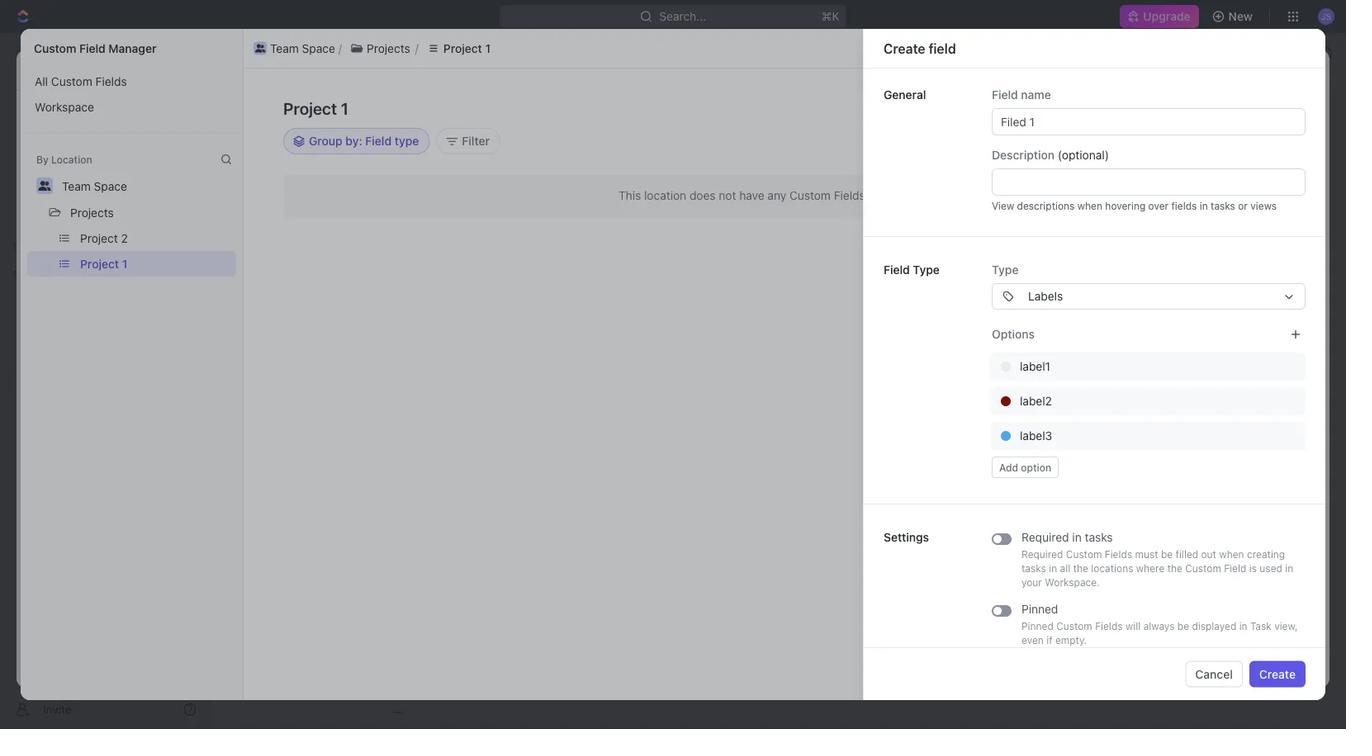Task type: locate. For each thing, give the bounding box(es) containing it.
be
[[1161, 549, 1173, 560], [1178, 621, 1189, 632]]

team space button
[[250, 38, 339, 58], [55, 173, 135, 199]]

don't
[[966, 171, 992, 183]]

/ right projects link at the left
[[392, 46, 395, 59]]

0 vertical spatial task
[[1252, 106, 1277, 120]]

/ for /
[[392, 46, 395, 59]]

1 vertical spatial pinned
[[1022, 621, 1054, 632]]

1 vertical spatial have
[[739, 189, 765, 202]]

used
[[1260, 563, 1283, 574]]

field inside button
[[1253, 101, 1277, 115]]

#8678g9yju
[[1121, 158, 1177, 169]]

(you
[[1180, 158, 1201, 169]]

custom up empty.
[[1057, 621, 1093, 632]]

even
[[1022, 635, 1044, 646]]

1 vertical spatial 1
[[341, 98, 349, 118]]

have
[[995, 171, 1018, 183], [739, 189, 765, 202]]

changed
[[986, 197, 1027, 209]]

/ for / project 2
[[241, 62, 244, 76]]

team space link
[[221, 43, 310, 63], [109, 62, 174, 76]]

when left hovering
[[1078, 200, 1103, 211]]

calendar link
[[382, 149, 434, 172]]

changed status from
[[984, 197, 1086, 209]]

1 vertical spatial when
[[1219, 549, 1244, 560]]

creating
[[1247, 549, 1285, 560]]

have down created
[[995, 171, 1018, 183]]

task sidebar navigation tab list
[[1287, 100, 1323, 197]]

pinned down your
[[1022, 603, 1058, 616]]

0 vertical spatial tasks
[[1211, 200, 1236, 211]]

projects button
[[342, 38, 419, 58], [63, 199, 121, 225]]

open
[[1121, 197, 1148, 209]]

1 vertical spatial list
[[21, 69, 243, 120]]

Enter name... text field
[[992, 108, 1306, 135]]

by location
[[36, 154, 92, 165]]

add
[[1068, 101, 1090, 115], [1227, 106, 1249, 120], [152, 269, 173, 282], [999, 462, 1018, 473]]

team space
[[270, 41, 335, 55], [109, 62, 174, 76], [62, 179, 127, 193]]

2 vertical spatial create
[[1259, 667, 1296, 681]]

0 vertical spatial project 2
[[419, 46, 468, 59]]

0 vertical spatial activity
[[953, 107, 1010, 126]]

list link
[[331, 149, 354, 172]]

/
[[314, 46, 317, 59], [392, 46, 395, 59], [241, 62, 244, 76]]

add inside button
[[1227, 106, 1249, 120]]

2 horizontal spatial project 1
[[443, 41, 491, 55]]

0 horizontal spatial 1
[[122, 257, 128, 271]]

1 vertical spatial mins
[[1233, 197, 1255, 209]]

board
[[272, 153, 304, 167]]

upgrade link
[[1120, 5, 1199, 28]]

project 2 link down team space /
[[251, 62, 299, 76]]

tasks left or
[[1211, 200, 1236, 211]]

Type text field
[[1028, 284, 1276, 309]]

0 horizontal spatial type
[[913, 263, 940, 277]]

have inside #8678g9yju (you don't have access)
[[995, 171, 1018, 183]]

search
[[1085, 153, 1123, 167]]

space up the / project 2 at left
[[273, 46, 306, 59]]

0 vertical spatial create
[[884, 40, 926, 56]]

description
[[992, 148, 1055, 162]]

1 vertical spatial required
[[1022, 549, 1063, 560]]

0 vertical spatial required
[[1022, 531, 1069, 544]]

task left view,
[[1251, 621, 1272, 632]]

task
[[1045, 158, 1064, 169]]

fields inside pinned pinned custom fields will always be displayed in task view, even if empty.
[[1095, 621, 1123, 632]]

create new field
[[1188, 101, 1277, 115]]

tree
[[7, 287, 203, 510]]

0 horizontal spatial the
[[1073, 563, 1089, 574]]

create down view,
[[1259, 667, 1296, 681]]

1 type from the left
[[913, 263, 940, 277]]

2 horizontal spatial project 2
[[419, 46, 468, 59]]

project 2 link right projects link at the left
[[399, 43, 472, 63]]

0 vertical spatial 8
[[1224, 158, 1231, 169]]

1 horizontal spatial type
[[992, 263, 1019, 277]]

the right all
[[1073, 563, 1089, 574]]

None text field
[[992, 168, 1306, 196]]

fields up locations
[[1105, 549, 1133, 560]]

tasks up your
[[1022, 563, 1046, 574]]

0 vertical spatial 8 mins
[[1224, 158, 1255, 169]]

by
[[36, 154, 49, 165]]

the
[[1073, 563, 1089, 574], [1168, 563, 1183, 574]]

be left filled
[[1161, 549, 1173, 560]]

project 2
[[419, 46, 468, 59], [250, 99, 348, 126], [80, 231, 128, 245]]

0 vertical spatial when
[[1078, 200, 1103, 211]]

in right displayed at bottom right
[[1239, 621, 1248, 632]]

projects for projects link at the left
[[341, 46, 385, 59]]

create inside button
[[1259, 667, 1296, 681]]

all custom fields button
[[27, 69, 236, 94]]

0 horizontal spatial projects button
[[63, 199, 121, 225]]

8 left or
[[1224, 197, 1231, 209]]

custom
[[34, 42, 76, 55], [51, 74, 92, 88], [790, 189, 831, 202], [1066, 549, 1102, 560], [1185, 563, 1222, 574], [1057, 621, 1093, 632]]

1 8 from the top
[[1224, 158, 1231, 169]]

project
[[443, 41, 482, 55], [419, 46, 458, 59], [251, 62, 289, 76], [283, 98, 337, 118], [250, 99, 325, 126], [80, 231, 118, 245], [80, 257, 119, 271]]

create left new
[[1188, 101, 1225, 115]]

8 for created this task by copying
[[1224, 158, 1231, 169]]

the down filled
[[1168, 563, 1183, 574]]

team space down location
[[62, 179, 127, 193]]

Edit task name text field
[[119, 143, 830, 174]]

2
[[461, 46, 468, 59], [292, 62, 299, 76], [329, 99, 343, 126], [121, 231, 128, 245]]

be right "always"
[[1178, 621, 1189, 632]]

new
[[1228, 101, 1250, 115]]

1 horizontal spatial projects button
[[342, 38, 419, 58]]

team space down manager
[[109, 62, 174, 76]]

add inside "button"
[[1068, 101, 1090, 115]]

0 vertical spatial option name... text field
[[1020, 354, 1271, 380]]

project inside button
[[80, 231, 118, 245]]

0 horizontal spatial /
[[241, 62, 244, 76]]

team space button down location
[[55, 173, 135, 199]]

custom field manager
[[34, 42, 156, 55]]

fields up workspace button
[[95, 74, 127, 88]]

1 vertical spatial 8 mins
[[1224, 197, 1255, 209]]

/ down team space /
[[241, 62, 244, 76]]

list
[[250, 38, 1293, 58], [21, 69, 243, 120], [21, 225, 243, 277]]

2 type from the left
[[992, 263, 1019, 277]]

1 vertical spatial option name... text field
[[1020, 423, 1271, 449]]

add inside button
[[152, 269, 173, 282]]

custom up all on the left of the page
[[34, 42, 76, 55]]

2 vertical spatial 1
[[122, 257, 128, 271]]

descriptions
[[1017, 200, 1075, 211]]

field inside required in tasks required custom fields must be filled out when creating tasks in all the locations where the custom field is used in your workspace.
[[1224, 563, 1247, 574]]

share button
[[1119, 56, 1170, 83]]

0 horizontal spatial project 1
[[80, 257, 128, 271]]

have right not
[[739, 189, 765, 202]]

created
[[986, 158, 1022, 169]]

2 horizontal spatial field
[[1253, 101, 1277, 115]]

type
[[913, 263, 940, 277], [992, 263, 1019, 277]]

displayed
[[1192, 621, 1237, 632]]

filled
[[1176, 549, 1199, 560]]

existing
[[1093, 101, 1136, 115]]

field for create new field
[[1253, 101, 1277, 115]]

0 horizontal spatial create
[[884, 40, 926, 56]]

add for add task
[[1227, 106, 1249, 120]]

mins up or
[[1233, 158, 1255, 169]]

team up the / project 2 at left
[[241, 46, 270, 59]]

1 horizontal spatial project 1 button
[[419, 38, 499, 58]]

this location does not have any custom fields
[[619, 189, 865, 202]]

search button
[[1063, 149, 1128, 172]]

team space up the / project 2 at left
[[270, 41, 335, 55]]

1 vertical spatial be
[[1178, 621, 1189, 632]]

1 vertical spatial projects button
[[63, 199, 121, 225]]

2 vertical spatial tasks
[[1022, 563, 1046, 574]]

in
[[1200, 200, 1208, 211], [1072, 531, 1082, 544], [1049, 563, 1057, 574], [1285, 563, 1294, 574], [1239, 621, 1248, 632]]

1 vertical spatial team space button
[[55, 173, 135, 199]]

2 horizontal spatial /
[[392, 46, 395, 59]]

subtasks button
[[185, 321, 255, 351]]

2 vertical spatial project 2
[[80, 231, 128, 245]]

1 vertical spatial project 2
[[250, 99, 348, 126]]

1 vertical spatial tasks
[[1085, 531, 1113, 544]]

option name... text field down option name... text field
[[1020, 423, 1271, 449]]

mins right fields
[[1233, 197, 1255, 209]]

8 mins right fields
[[1224, 197, 1255, 209]]

0 horizontal spatial activity
[[953, 107, 1010, 126]]

field inside "button"
[[1139, 101, 1162, 115]]

field
[[929, 40, 956, 56], [1139, 101, 1162, 115], [1253, 101, 1277, 115]]

1 8 mins from the top
[[1224, 158, 1255, 169]]

1 horizontal spatial project 1
[[283, 98, 349, 118]]

send button
[[1214, 644, 1262, 671]]

workspace
[[35, 100, 94, 114]]

custom up workspace
[[51, 74, 92, 88]]

projects for the topmost the projects button
[[367, 41, 410, 55]]

tree inside sidebar navigation
[[7, 287, 203, 510]]

0 vertical spatial pinned
[[1022, 603, 1058, 616]]

option
[[1021, 462, 1052, 473]]

1 horizontal spatial 1
[[341, 98, 349, 118]]

location
[[51, 154, 92, 165]]

upgrade
[[1143, 9, 1191, 23]]

8 right (you
[[1224, 158, 1231, 169]]

1 horizontal spatial project 2 link
[[399, 43, 472, 63]]

calendar
[[385, 153, 434, 167]]

1 horizontal spatial /
[[314, 46, 317, 59]]

0 horizontal spatial project 2
[[80, 231, 128, 245]]

custom inside button
[[51, 74, 92, 88]]

nov
[[1081, 64, 1099, 75]]

0 vertical spatial list
[[250, 38, 1293, 58]]

1 horizontal spatial be
[[1178, 621, 1189, 632]]

2 required from the top
[[1022, 549, 1063, 560]]

/ left projects link at the left
[[314, 46, 317, 59]]

2 inside button
[[121, 231, 128, 245]]

copying
[[1081, 158, 1118, 169]]

Option name... text field
[[1020, 354, 1271, 380], [1020, 423, 1271, 449]]

custom up all
[[1066, 549, 1102, 560]]

2 horizontal spatial create
[[1259, 667, 1296, 681]]

add existing field
[[1068, 101, 1162, 115]]

tasks up locations
[[1085, 531, 1113, 544]]

8
[[1224, 158, 1231, 169], [1224, 197, 1231, 209]]

add for add option
[[999, 462, 1018, 473]]

1 horizontal spatial when
[[1219, 549, 1244, 560]]

fields
[[95, 74, 127, 88], [834, 189, 865, 202], [1105, 549, 1133, 560], [1095, 621, 1123, 632]]

1 horizontal spatial have
[[995, 171, 1018, 183]]

1 vertical spatial 8
[[1224, 197, 1231, 209]]

inbox
[[40, 114, 69, 128]]

1 horizontal spatial create
[[1188, 101, 1225, 115]]

1 vertical spatial task
[[1251, 621, 1272, 632]]

2 mins from the top
[[1233, 197, 1255, 209]]

pinned up even
[[1022, 621, 1054, 632]]

team space button up the / project 2 at left
[[250, 38, 339, 58]]

2 vertical spatial project 1
[[80, 257, 128, 271]]

2 8 from the top
[[1224, 197, 1231, 209]]

0 horizontal spatial field
[[929, 40, 956, 56]]

2 pinned from the top
[[1022, 621, 1054, 632]]

1 vertical spatial activity
[[1289, 130, 1321, 139]]

1 horizontal spatial activity
[[1289, 130, 1321, 139]]

project 2 button
[[73, 225, 236, 251]]

0 vertical spatial 1
[[485, 41, 491, 55]]

1 vertical spatial create
[[1188, 101, 1225, 115]]

create up "general" at the right of page
[[884, 40, 926, 56]]

0 vertical spatial mins
[[1233, 158, 1255, 169]]

team
[[270, 41, 299, 55], [241, 46, 270, 59], [109, 62, 138, 76], [62, 179, 91, 193]]

1 mins from the top
[[1233, 158, 1255, 169]]

fields left will
[[1095, 621, 1123, 632]]

hovering
[[1105, 200, 1146, 211]]

add for add existing field
[[1068, 101, 1090, 115]]

activity
[[953, 107, 1010, 126], [1289, 130, 1321, 139]]

view
[[992, 200, 1014, 211]]

add existing field button
[[1058, 95, 1172, 121]]

8 mins for created this task by copying
[[1224, 158, 1255, 169]]

0 horizontal spatial have
[[739, 189, 765, 202]]

1 horizontal spatial the
[[1168, 563, 1183, 574]]

locations
[[1091, 563, 1134, 574]]

home
[[40, 86, 71, 100]]

pinned pinned custom fields will always be displayed in task view, even if empty.
[[1022, 603, 1298, 646]]

when right out
[[1219, 549, 1244, 560]]

board link
[[268, 149, 304, 172]]

cancel button
[[1186, 661, 1243, 688]]

task inside button
[[1252, 106, 1277, 120]]

0 horizontal spatial be
[[1161, 549, 1173, 560]]

project 2 link
[[399, 43, 472, 63], [251, 62, 299, 76]]

2 vertical spatial list
[[21, 225, 243, 277]]

field
[[79, 42, 106, 55], [992, 88, 1018, 102], [884, 263, 910, 277], [1224, 563, 1247, 574]]

favorites button
[[7, 236, 63, 256]]

0 vertical spatial be
[[1161, 549, 1173, 560]]

create inside button
[[1188, 101, 1225, 115]]

out
[[1201, 549, 1217, 560]]

workspace.
[[1045, 577, 1100, 589]]

1 horizontal spatial team space button
[[250, 38, 339, 58]]

0 horizontal spatial project 1 button
[[73, 251, 236, 277]]

0 vertical spatial have
[[995, 171, 1018, 183]]

0 vertical spatial project 1
[[443, 41, 491, 55]]

1 horizontal spatial field
[[1139, 101, 1162, 115]]

activity inside task sidebar navigation "tab list"
[[1289, 130, 1321, 139]]

2 option name... text field from the top
[[1020, 423, 1271, 449]]

2 8 mins from the top
[[1224, 197, 1255, 209]]

task right new
[[1252, 106, 1277, 120]]

location
[[644, 189, 687, 202]]

option name... text field up option name... text field
[[1020, 354, 1271, 380]]

create field
[[884, 40, 956, 56]]

8 mins up search tasks... text box
[[1224, 158, 1255, 169]]

projects link
[[320, 43, 389, 63]]



Task type: vqa. For each thing, say whether or not it's contained in the screenshot.
'Created'
yes



Task type: describe. For each thing, give the bounding box(es) containing it.
1 pinned from the top
[[1022, 603, 1058, 616]]

view,
[[1275, 621, 1298, 632]]

type inside dropdown button
[[992, 263, 1019, 277]]

be inside pinned pinned custom fields will always be displayed in task view, even if empty.
[[1178, 621, 1189, 632]]

mins for created this task by copying
[[1233, 158, 1255, 169]]

new button
[[1206, 3, 1263, 30]]

in up workspace.
[[1072, 531, 1082, 544]]

1 horizontal spatial project 2
[[250, 99, 348, 126]]

in right used
[[1285, 563, 1294, 574]]

custom right any
[[790, 189, 831, 202]]

any
[[768, 189, 786, 202]]

dates
[[607, 198, 638, 211]]

field for add existing field
[[1139, 101, 1162, 115]]

share
[[1129, 62, 1160, 76]]

team space /
[[241, 46, 317, 59]]

custom down out
[[1185, 563, 1222, 574]]

0 horizontal spatial project 2 link
[[251, 62, 299, 76]]

table
[[465, 153, 494, 167]]

name
[[1021, 88, 1051, 102]]

dashboards
[[40, 171, 104, 184]]

1 option name... text field from the top
[[1020, 354, 1271, 380]]

favorites
[[13, 240, 57, 252]]

from
[[1061, 197, 1083, 209]]

table link
[[461, 149, 494, 172]]

add description
[[152, 269, 236, 282]]

views
[[1251, 200, 1277, 211]]

created on nov 17
[[1027, 64, 1112, 75]]

add task
[[1227, 106, 1277, 120]]

does
[[690, 189, 716, 202]]

2 horizontal spatial 1
[[485, 41, 491, 55]]

fields inside button
[[95, 74, 127, 88]]

settings
[[884, 531, 929, 544]]

description (optional)
[[992, 148, 1109, 162]]

#8678g9yju (you don't have access)
[[966, 158, 1201, 183]]

general
[[884, 88, 926, 102]]

access)
[[1021, 171, 1058, 183]]

fields right any
[[834, 189, 865, 202]]

0 horizontal spatial team space button
[[55, 173, 135, 199]]

fields inside required in tasks required custom fields must be filled out when creating tasks in all the locations where the custom field is used in your workspace.
[[1105, 549, 1133, 560]]

activity inside task sidebar content section
[[953, 107, 1010, 126]]

team space, , element
[[86, 61, 102, 78]]

project 2 inside project 2 link
[[419, 46, 468, 59]]

create for field
[[884, 40, 926, 56]]

is
[[1249, 563, 1257, 574]]

Option name... text field
[[1020, 388, 1271, 415]]

1 horizontal spatial team space link
[[221, 43, 310, 63]]

1 required from the top
[[1022, 531, 1069, 544]]

task inside pinned pinned custom fields will always be displayed in task view, even if empty.
[[1251, 621, 1272, 632]]

2 the from the left
[[1168, 563, 1183, 574]]

manager
[[109, 42, 156, 55]]

be inside required in tasks required custom fields must be filled out when creating tasks in all the locations where the custom field is used in your workspace.
[[1161, 549, 1173, 560]]

invite
[[43, 703, 72, 717]]

0 horizontal spatial when
[[1078, 200, 1103, 211]]

always
[[1144, 621, 1175, 632]]

1 the from the left
[[1073, 563, 1089, 574]]

must
[[1135, 549, 1158, 560]]

/ project 2
[[241, 62, 299, 76]]

field type
[[884, 263, 940, 277]]

all
[[1060, 563, 1071, 574]]

view descriptions when hovering over fields in tasks or views
[[992, 200, 1277, 211]]

1 horizontal spatial tasks
[[1085, 531, 1113, 544]]

options
[[992, 327, 1035, 341]]

(optional)
[[1058, 148, 1109, 162]]

1 vertical spatial project 1
[[283, 98, 349, 118]]

status
[[1030, 197, 1058, 209]]

0 vertical spatial team space button
[[250, 38, 339, 58]]

dashboards link
[[7, 164, 203, 191]]

add for add description
[[152, 269, 173, 282]]

0 vertical spatial project 1 button
[[419, 38, 499, 58]]

list containing team space
[[250, 38, 1293, 58]]

docs link
[[7, 136, 203, 163]]

list containing all custom fields
[[21, 69, 243, 120]]

project 2 inside project 2 button
[[80, 231, 128, 245]]

created this task by copying
[[984, 158, 1121, 169]]

space right user group icon
[[302, 41, 335, 55]]

on
[[1066, 64, 1078, 75]]

in right fields
[[1200, 200, 1208, 211]]

field name
[[992, 88, 1051, 102]]

1 vertical spatial team space
[[109, 62, 174, 76]]

2 vertical spatial team space
[[62, 179, 127, 193]]

docs
[[40, 142, 67, 156]]

by
[[1067, 158, 1078, 169]]

team down manager
[[109, 62, 138, 76]]

in inside pinned pinned custom fields will always be displayed in task view, even if empty.
[[1239, 621, 1248, 632]]

type button
[[992, 263, 1306, 310]]

workspace button
[[27, 94, 236, 120]]

user group image
[[17, 324, 29, 334]]

your
[[1022, 577, 1042, 589]]

add task button
[[1217, 100, 1287, 126]]

0 horizontal spatial tasks
[[1022, 563, 1046, 574]]

space down docs link
[[94, 179, 127, 193]]

add description button
[[125, 263, 824, 289]]

8 for changed status from
[[1224, 197, 1231, 209]]

create for new
[[1188, 101, 1225, 115]]

spaces
[[13, 268, 48, 280]]

over
[[1149, 200, 1169, 211]]

where
[[1136, 563, 1165, 574]]

inbox link
[[7, 108, 203, 135]]

all
[[35, 74, 48, 88]]

custom inside pinned pinned custom fields will always be displayed in task view, even if empty.
[[1057, 621, 1093, 632]]

not
[[719, 189, 736, 202]]

team right user group icon
[[270, 41, 299, 55]]

1 vertical spatial project 1 button
[[73, 251, 236, 277]]

0 vertical spatial team space
[[270, 41, 335, 55]]

0 vertical spatial projects button
[[342, 38, 419, 58]]

subtasks
[[191, 328, 248, 344]]

Search tasks... text field
[[1141, 188, 1306, 213]]

search...
[[660, 9, 707, 23]]

sidebar navigation
[[0, 33, 211, 729]]

new
[[1229, 9, 1253, 23]]

mins for changed status from
[[1233, 197, 1255, 209]]

space down manager
[[141, 62, 174, 76]]

17
[[1102, 64, 1112, 75]]

all custom fields
[[35, 74, 127, 88]]

0 horizontal spatial team space link
[[109, 62, 174, 76]]

description
[[176, 269, 236, 282]]

cancel
[[1196, 667, 1233, 681]]

or
[[1238, 200, 1248, 211]]

this
[[619, 189, 641, 202]]

8 mins for changed status from
[[1224, 197, 1255, 209]]

create new field button
[[1178, 95, 1287, 121]]

in left all
[[1049, 563, 1057, 574]]

will
[[1126, 621, 1141, 632]]

when inside required in tasks required custom fields must be filled out when creating tasks in all the locations where the custom field is used in your workspace.
[[1219, 549, 1244, 560]]

send
[[1224, 650, 1252, 664]]

task sidebar content section
[[933, 90, 1279, 688]]

team down location
[[62, 179, 91, 193]]

this
[[1025, 158, 1042, 169]]

list containing project 2
[[21, 225, 243, 277]]

user group image
[[255, 44, 265, 52]]

fields
[[1172, 200, 1197, 211]]

2 horizontal spatial tasks
[[1211, 200, 1236, 211]]



